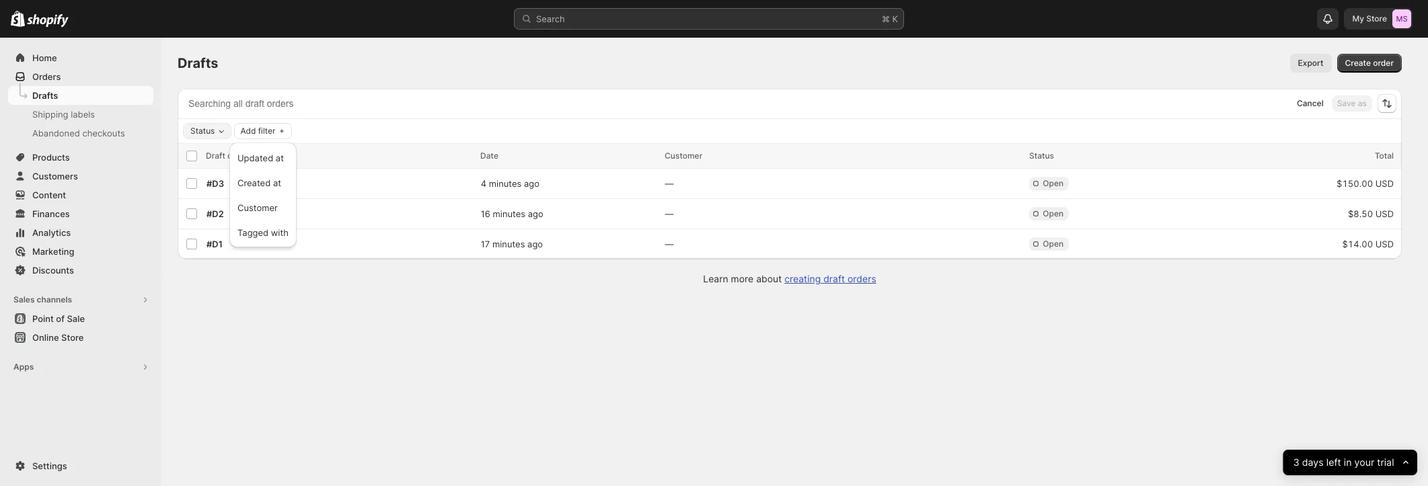 Task type: describe. For each thing, give the bounding box(es) containing it.
#d3 link
[[207, 178, 224, 189]]

marketing
[[32, 246, 74, 257]]

analytics
[[32, 227, 71, 238]]

total
[[1375, 151, 1394, 161]]

Searching all draft orders field
[[184, 95, 1262, 112]]

1 horizontal spatial shopify image
[[27, 14, 69, 27]]

drafts link
[[8, 86, 153, 105]]

k
[[892, 13, 898, 24]]

usd for $8.50 usd
[[1375, 209, 1394, 219]]

abandoned checkouts
[[32, 128, 125, 139]]

shipping labels link
[[8, 105, 153, 124]]

abandoned
[[32, 128, 80, 139]]

draft
[[823, 273, 845, 285]]

menu containing updated at
[[233, 147, 293, 244]]

with
[[271, 227, 289, 238]]

3
[[1294, 456, 1300, 469]]

learn
[[703, 273, 728, 285]]

home
[[32, 52, 57, 63]]

create
[[1345, 58, 1371, 68]]

order for create order
[[1373, 58, 1394, 68]]

open for $14.00 usd
[[1043, 239, 1064, 249]]

customers
[[32, 171, 78, 182]]

draft order
[[206, 151, 248, 161]]

created at button
[[233, 172, 293, 194]]

orders
[[848, 273, 876, 285]]

sales channels button
[[8, 291, 153, 309]]

— for 4 minutes ago
[[665, 178, 674, 189]]

#d2 link
[[207, 209, 224, 219]]

channels
[[37, 295, 72, 305]]

⌘ k
[[882, 13, 898, 24]]

16 minutes ago
[[481, 209, 543, 219]]

online store button
[[0, 328, 161, 347]]

learn more about creating draft orders
[[703, 273, 876, 285]]

your
[[1355, 456, 1375, 469]]

labels
[[71, 109, 95, 120]]

create order
[[1345, 58, 1394, 68]]

shipping
[[32, 109, 68, 120]]

ago for 16 minutes ago
[[528, 209, 543, 219]]

$8.50
[[1348, 209, 1373, 219]]

add filter
[[240, 126, 276, 136]]

cancel
[[1297, 98, 1324, 108]]

17
[[481, 239, 490, 250]]

sales channels
[[13, 295, 72, 305]]

17 minutes ago
[[481, 239, 543, 250]]

1 vertical spatial drafts
[[32, 90, 58, 101]]

online
[[32, 332, 59, 343]]

point of sale link
[[8, 309, 153, 328]]

$8.50 usd
[[1348, 209, 1394, 219]]

products link
[[8, 148, 153, 167]]

tagged with
[[237, 227, 289, 238]]

3 days left in your trial button
[[1283, 450, 1417, 476]]

content link
[[8, 186, 153, 204]]

creating draft orders link
[[784, 273, 876, 285]]

products
[[32, 152, 70, 163]]

4
[[481, 178, 486, 189]]

creating
[[784, 273, 821, 285]]

in
[[1344, 456, 1352, 469]]

updated
[[237, 153, 273, 163]]

created
[[237, 178, 271, 188]]

cancel button
[[1291, 96, 1329, 112]]

my
[[1352, 13, 1364, 24]]

customers link
[[8, 167, 153, 186]]

16
[[481, 209, 490, 219]]

checkouts
[[82, 128, 125, 139]]

4 minutes ago
[[481, 178, 539, 189]]

my store
[[1352, 13, 1387, 24]]

— for 16 minutes ago
[[665, 209, 674, 219]]

online store
[[32, 332, 84, 343]]

$14.00 usd
[[1342, 239, 1394, 250]]

usd for $150.00 usd
[[1375, 178, 1394, 189]]

apps
[[13, 362, 34, 372]]

filter
[[258, 126, 276, 136]]

orders
[[32, 71, 61, 82]]

store for my store
[[1366, 13, 1387, 24]]

export button
[[1290, 54, 1332, 73]]



Task type: vqa. For each thing, say whether or not it's contained in the screenshot.
1st Friday element from right
no



Task type: locate. For each thing, give the bounding box(es) containing it.
status inside dropdown button
[[190, 126, 215, 136]]

minutes for 4
[[489, 178, 522, 189]]

discounts link
[[8, 261, 153, 280]]

0 horizontal spatial order
[[227, 151, 248, 161]]

#d1
[[207, 239, 223, 250]]

#d1 link
[[207, 239, 223, 250]]

updated at button
[[233, 147, 293, 169]]

0 vertical spatial at
[[276, 153, 284, 163]]

#d2
[[207, 209, 224, 219]]

drafts
[[178, 55, 218, 71], [32, 90, 58, 101]]

usd right $8.50
[[1375, 209, 1394, 219]]

point
[[32, 313, 54, 324]]

marketing link
[[8, 242, 153, 261]]

at right updated
[[276, 153, 284, 163]]

search
[[536, 13, 565, 24]]

at for updated at
[[276, 153, 284, 163]]

analytics link
[[8, 223, 153, 242]]

settings
[[32, 461, 67, 472]]

1 vertical spatial store
[[61, 332, 84, 343]]

$150.00 usd
[[1337, 178, 1394, 189]]

— for 17 minutes ago
[[665, 239, 674, 250]]

1 vertical spatial customer
[[237, 202, 278, 213]]

shipping labels
[[32, 109, 95, 120]]

updated at
[[237, 153, 284, 163]]

my store image
[[1392, 9, 1411, 28]]

0 vertical spatial status
[[190, 126, 215, 136]]

add filter button
[[234, 123, 292, 139]]

usd right the $14.00
[[1375, 239, 1394, 250]]

usd for $14.00 usd
[[1375, 239, 1394, 250]]

0 vertical spatial minutes
[[489, 178, 522, 189]]

0 vertical spatial —
[[665, 178, 674, 189]]

2 usd from the top
[[1375, 209, 1394, 219]]

0 vertical spatial open
[[1043, 178, 1064, 188]]

sale
[[67, 313, 85, 324]]

usd
[[1375, 178, 1394, 189], [1375, 209, 1394, 219], [1375, 239, 1394, 250]]

minutes right 17
[[492, 239, 525, 250]]

1 usd from the top
[[1375, 178, 1394, 189]]

point of sale
[[32, 313, 85, 324]]

add
[[240, 126, 256, 136]]

draft
[[206, 151, 225, 161]]

3 usd from the top
[[1375, 239, 1394, 250]]

shopify image
[[11, 11, 25, 27], [27, 14, 69, 27]]

0 horizontal spatial status
[[190, 126, 215, 136]]

store down 'sale'
[[61, 332, 84, 343]]

left
[[1327, 456, 1341, 469]]

ago up 16 minutes ago
[[524, 178, 539, 189]]

store
[[1366, 13, 1387, 24], [61, 332, 84, 343]]

ago
[[524, 178, 539, 189], [528, 209, 543, 219], [527, 239, 543, 250]]

2 vertical spatial minutes
[[492, 239, 525, 250]]

1 vertical spatial status
[[1029, 151, 1054, 161]]

1 — from the top
[[665, 178, 674, 189]]

discounts
[[32, 265, 74, 276]]

0 vertical spatial usd
[[1375, 178, 1394, 189]]

open for $150.00 usd
[[1043, 178, 1064, 188]]

3 days left in your trial
[[1294, 456, 1394, 469]]

⌘
[[882, 13, 890, 24]]

customer button
[[233, 196, 293, 219]]

0 vertical spatial ago
[[524, 178, 539, 189]]

minutes for 16
[[493, 209, 525, 219]]

ago up 17 minutes ago
[[528, 209, 543, 219]]

customer
[[665, 151, 702, 161], [237, 202, 278, 213]]

1 vertical spatial order
[[227, 151, 248, 161]]

1 vertical spatial at
[[273, 178, 281, 188]]

minutes for 17
[[492, 239, 525, 250]]

1 horizontal spatial order
[[1373, 58, 1394, 68]]

online store link
[[8, 328, 153, 347]]

$150.00
[[1337, 178, 1373, 189]]

minutes
[[489, 178, 522, 189], [493, 209, 525, 219], [492, 239, 525, 250]]

at right created
[[273, 178, 281, 188]]

status
[[190, 126, 215, 136], [1029, 151, 1054, 161]]

0 horizontal spatial customer
[[237, 202, 278, 213]]

—
[[665, 178, 674, 189], [665, 209, 674, 219], [665, 239, 674, 250]]

more
[[731, 273, 754, 285]]

1 vertical spatial ago
[[528, 209, 543, 219]]

store right my
[[1366, 13, 1387, 24]]

order
[[1373, 58, 1394, 68], [227, 151, 248, 161]]

point of sale button
[[0, 309, 161, 328]]

ago for 17 minutes ago
[[527, 239, 543, 250]]

2 vertical spatial ago
[[527, 239, 543, 250]]

order for draft order
[[227, 151, 248, 161]]

of
[[56, 313, 65, 324]]

home link
[[8, 48, 153, 67]]

create order link
[[1337, 54, 1402, 73]]

0 vertical spatial store
[[1366, 13, 1387, 24]]

sales
[[13, 295, 35, 305]]

1 horizontal spatial customer
[[665, 151, 702, 161]]

3 open from the top
[[1043, 239, 1064, 249]]

ago for 4 minutes ago
[[524, 178, 539, 189]]

minutes right 4
[[489, 178, 522, 189]]

abandoned checkouts link
[[8, 124, 153, 143]]

2 vertical spatial open
[[1043, 239, 1064, 249]]

2 open from the top
[[1043, 209, 1064, 219]]

content
[[32, 190, 66, 200]]

orders link
[[8, 67, 153, 86]]

finances link
[[8, 204, 153, 223]]

#d3
[[207, 178, 224, 189]]

2 — from the top
[[665, 209, 674, 219]]

export
[[1298, 58, 1324, 68]]

1 open from the top
[[1043, 178, 1064, 188]]

at
[[276, 153, 284, 163], [273, 178, 281, 188]]

1 vertical spatial usd
[[1375, 209, 1394, 219]]

customer down searching all draft orders field
[[665, 151, 702, 161]]

0 vertical spatial customer
[[665, 151, 702, 161]]

customer down created at
[[237, 202, 278, 213]]

1 vertical spatial open
[[1043, 209, 1064, 219]]

1 vertical spatial —
[[665, 209, 674, 219]]

status button
[[184, 124, 231, 139]]

1 vertical spatial minutes
[[493, 209, 525, 219]]

store for online store
[[61, 332, 84, 343]]

2 vertical spatial —
[[665, 239, 674, 250]]

0 vertical spatial order
[[1373, 58, 1394, 68]]

days
[[1302, 456, 1324, 469]]

menu
[[233, 147, 293, 244]]

1 horizontal spatial status
[[1029, 151, 1054, 161]]

open for $8.50 usd
[[1043, 209, 1064, 219]]

order right 'draft'
[[227, 151, 248, 161]]

2 vertical spatial usd
[[1375, 239, 1394, 250]]

finances
[[32, 209, 70, 219]]

$14.00
[[1342, 239, 1373, 250]]

order right create
[[1373, 58, 1394, 68]]

0 horizontal spatial shopify image
[[11, 11, 25, 27]]

3 — from the top
[[665, 239, 674, 250]]

tagged with button
[[233, 221, 293, 244]]

at for created at
[[273, 178, 281, 188]]

apps button
[[8, 358, 153, 377]]

ago down 16 minutes ago
[[527, 239, 543, 250]]

1 horizontal spatial drafts
[[178, 55, 218, 71]]

0 vertical spatial drafts
[[178, 55, 218, 71]]

0 horizontal spatial store
[[61, 332, 84, 343]]

trial
[[1377, 456, 1394, 469]]

created at
[[237, 178, 281, 188]]

1 horizontal spatial store
[[1366, 13, 1387, 24]]

store inside button
[[61, 332, 84, 343]]

tagged
[[237, 227, 269, 238]]

0 horizontal spatial drafts
[[32, 90, 58, 101]]

usd down total
[[1375, 178, 1394, 189]]

customer inside button
[[237, 202, 278, 213]]

minutes right the 16
[[493, 209, 525, 219]]



